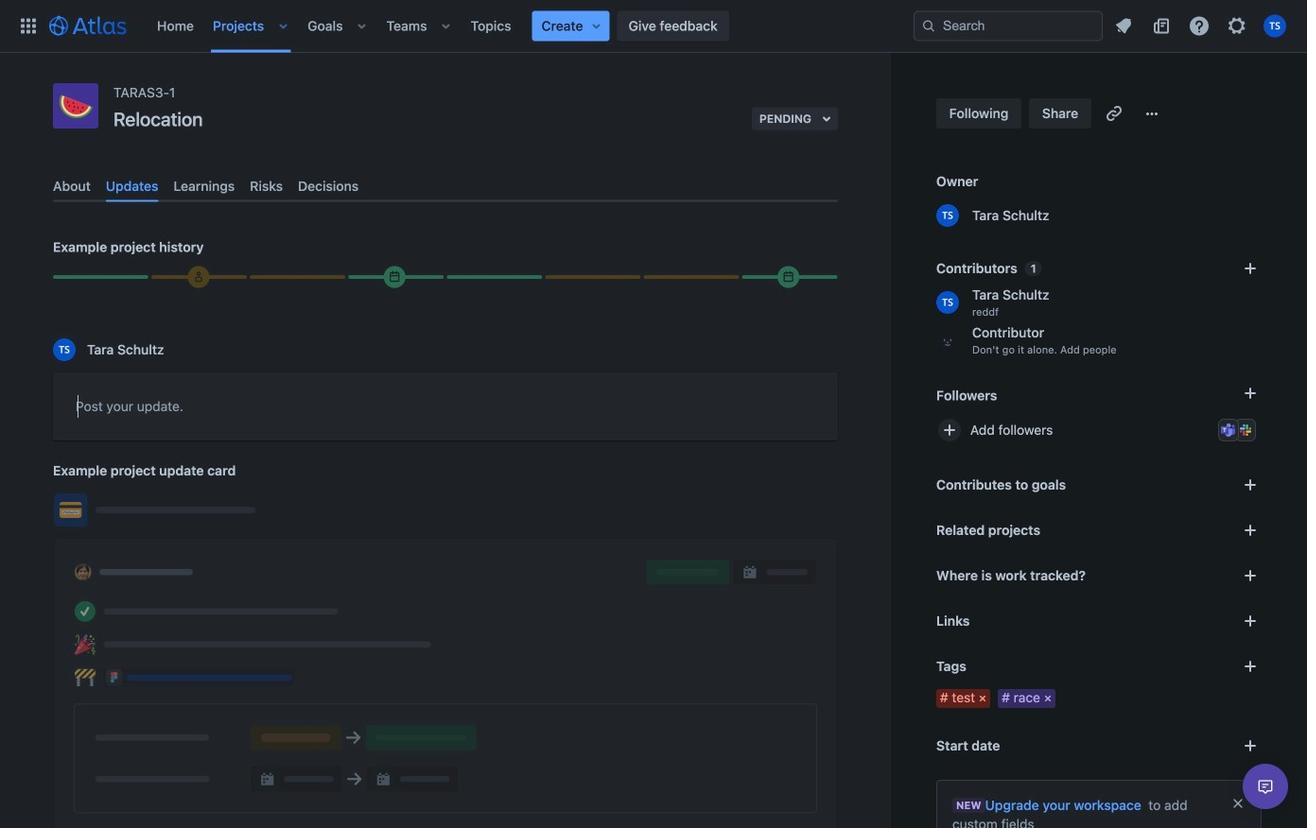 Task type: describe. For each thing, give the bounding box(es) containing it.
add follower image
[[938, 419, 961, 442]]

close tag image
[[975, 691, 991, 707]]

add a follower image
[[1239, 382, 1262, 405]]

search image
[[921, 18, 936, 34]]

account image
[[1264, 15, 1286, 37]]

notifications image
[[1112, 15, 1135, 37]]

slack logo showing nan channels are connected to this project image
[[1238, 423, 1253, 438]]

top element
[[11, 0, 914, 52]]

close tag image
[[1040, 691, 1056, 707]]

help image
[[1188, 15, 1211, 37]]

Main content area, start typing to enter text. text field
[[76, 395, 815, 425]]



Task type: locate. For each thing, give the bounding box(es) containing it.
banner
[[0, 0, 1307, 53]]

msteams logo showing  channels are connected to this project image
[[1221, 423, 1236, 438]]

settings image
[[1226, 15, 1249, 37]]

close banner image
[[1231, 796, 1246, 812]]

tab list
[[45, 171, 846, 202]]

set start date image
[[1239, 735, 1262, 758]]

open intercom messenger image
[[1254, 776, 1277, 798]]

switch to... image
[[17, 15, 40, 37]]

None search field
[[914, 11, 1103, 41]]

Search field
[[914, 11, 1103, 41]]



Task type: vqa. For each thing, say whether or not it's contained in the screenshot.
Search field
yes



